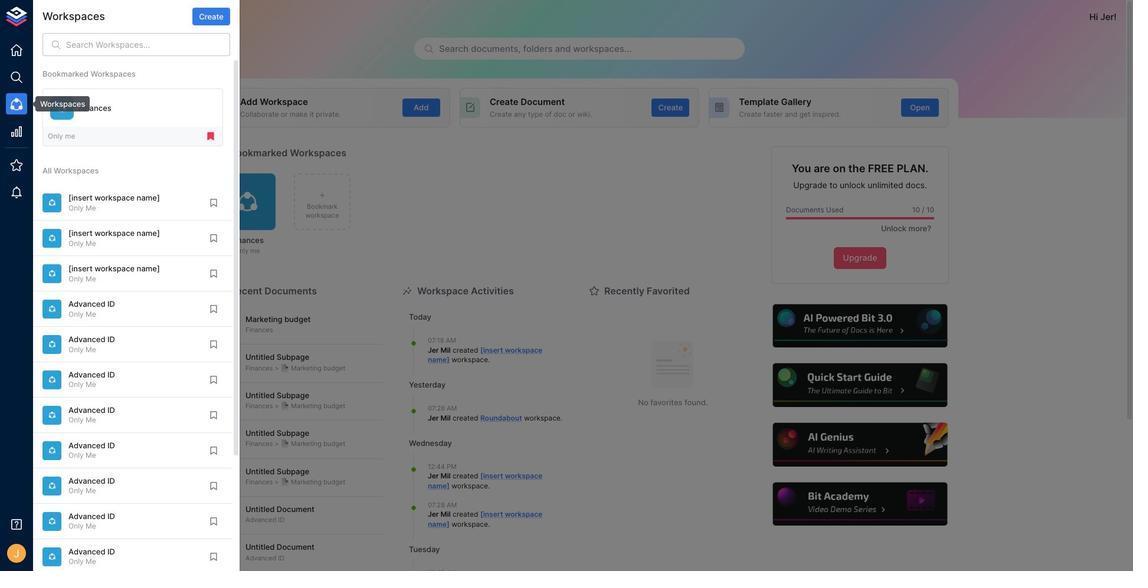 Task type: locate. For each thing, give the bounding box(es) containing it.
remove bookmark image
[[205, 131, 216, 142]]

1 bookmark image from the top
[[208, 198, 219, 208]]

4 bookmark image from the top
[[208, 304, 219, 315]]

0 vertical spatial bookmark image
[[208, 339, 219, 350]]

7 bookmark image from the top
[[208, 481, 219, 492]]

2 vertical spatial bookmark image
[[208, 552, 219, 562]]

2 bookmark image from the top
[[208, 233, 219, 244]]

help image
[[772, 303, 949, 350], [772, 362, 949, 409], [772, 422, 949, 469], [772, 481, 949, 528]]

Search Workspaces... text field
[[66, 33, 230, 56]]

1 vertical spatial bookmark image
[[208, 375, 219, 385]]

bookmark image
[[208, 339, 219, 350], [208, 375, 219, 385], [208, 552, 219, 562]]

1 help image from the top
[[772, 303, 949, 350]]

bookmark image
[[208, 198, 219, 208], [208, 233, 219, 244], [208, 269, 219, 279], [208, 304, 219, 315], [208, 410, 219, 421], [208, 446, 219, 456], [208, 481, 219, 492], [208, 516, 219, 527]]

tooltip
[[27, 96, 90, 112]]

3 help image from the top
[[772, 422, 949, 469]]

1 bookmark image from the top
[[208, 339, 219, 350]]



Task type: describe. For each thing, give the bounding box(es) containing it.
6 bookmark image from the top
[[208, 446, 219, 456]]

2 bookmark image from the top
[[208, 375, 219, 385]]

8 bookmark image from the top
[[208, 516, 219, 527]]

2 help image from the top
[[772, 362, 949, 409]]

4 help image from the top
[[772, 481, 949, 528]]

3 bookmark image from the top
[[208, 552, 219, 562]]

5 bookmark image from the top
[[208, 410, 219, 421]]

3 bookmark image from the top
[[208, 269, 219, 279]]



